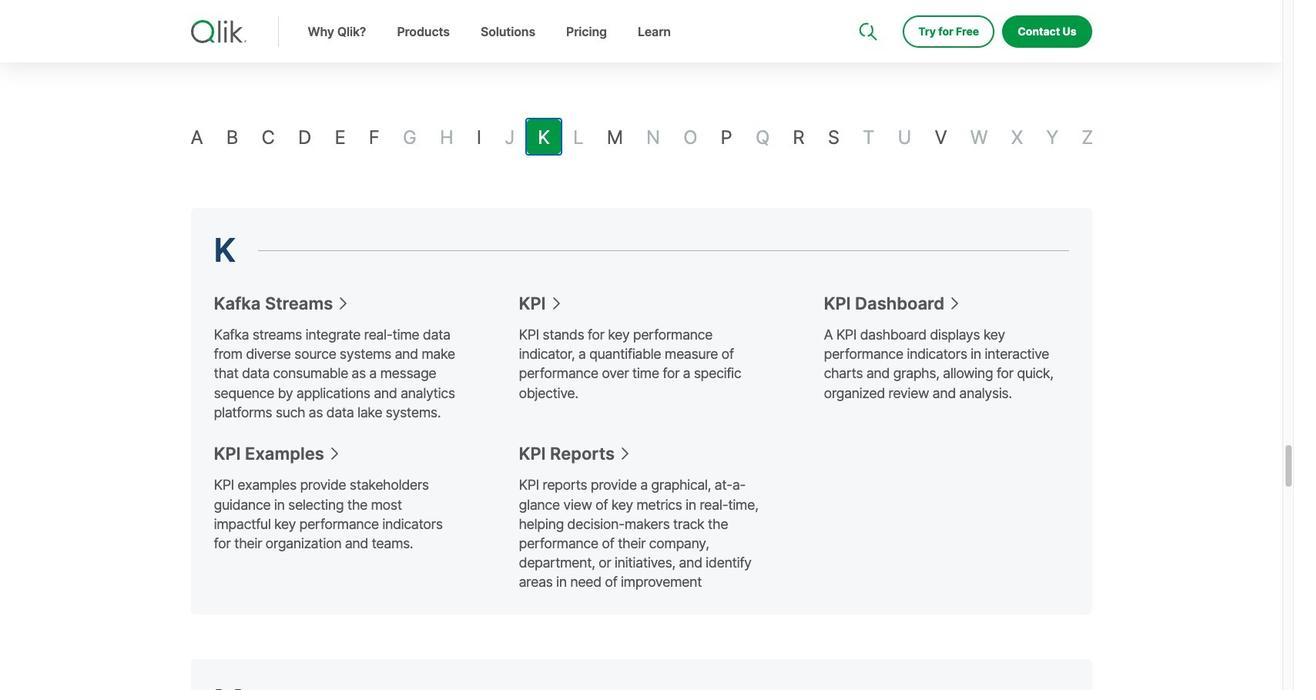 Task type: vqa. For each thing, say whether or not it's contained in the screenshot.
Qlik image in the left of the page
yes



Task type: locate. For each thing, give the bounding box(es) containing it.
support image
[[861, 0, 873, 12]]

qlik image
[[191, 20, 246, 43]]

company image
[[950, 0, 963, 12]]



